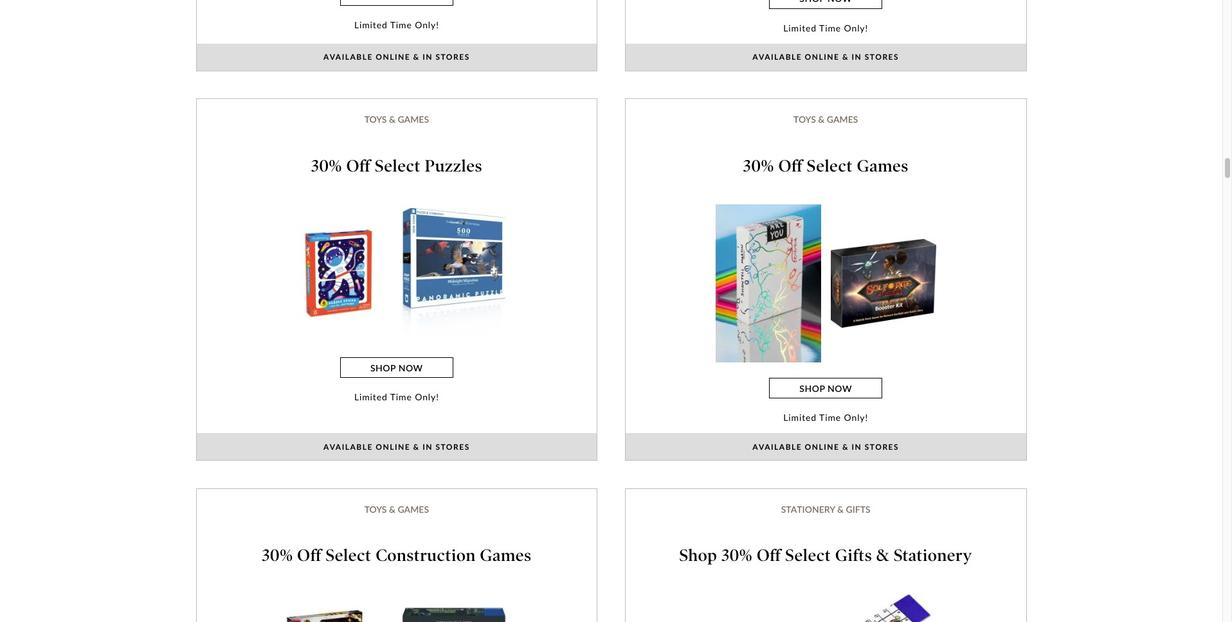 Task type: describe. For each thing, give the bounding box(es) containing it.
toys for games
[[794, 114, 816, 125]]

off for 30% off select construction games
[[297, 546, 321, 566]]

shop 30% off select gifts & stationery
[[679, 546, 972, 566]]

shop for games
[[800, 383, 825, 394]]

30% for 30% off select puzzles
[[311, 156, 342, 176]]

shop now link for games
[[769, 378, 882, 399]]

1 vertical spatial games
[[480, 546, 531, 566]]

toys for puzzles
[[364, 114, 387, 125]]

select for construction
[[326, 546, 371, 566]]

stationery & gifts
[[781, 504, 871, 515]]

toys & games for puzzles
[[364, 114, 429, 125]]

construction
[[376, 546, 476, 566]]

games for games
[[827, 114, 858, 125]]

30% off select construction games
[[262, 546, 531, 566]]

select for games
[[807, 156, 853, 176]]

shop now for puzzles
[[370, 363, 423, 373]]

puzzles
[[425, 156, 482, 176]]

gifts
[[846, 504, 871, 515]]

games for puzzles
[[398, 114, 429, 125]]

shop now for games
[[800, 383, 852, 394]]

30% for 30% off select construction games
[[262, 546, 293, 566]]



Task type: locate. For each thing, give the bounding box(es) containing it.
stationery
[[781, 504, 835, 515]]

toys & games
[[364, 114, 429, 125], [794, 114, 858, 125], [364, 504, 429, 515]]

stationery
[[894, 546, 972, 566]]

2 vertical spatial shop
[[679, 546, 717, 566]]

0 horizontal spatial shop
[[370, 363, 396, 373]]

1 horizontal spatial games
[[857, 156, 908, 176]]

0 horizontal spatial games
[[480, 546, 531, 566]]

games up 30% off select puzzles in the left top of the page
[[398, 114, 429, 125]]

30% off select games
[[743, 156, 908, 176]]

1 vertical spatial now
[[828, 383, 852, 394]]

select for puzzles
[[375, 156, 421, 176]]

games for construction
[[398, 504, 429, 515]]

0 vertical spatial games
[[857, 156, 908, 176]]

1 horizontal spatial shop now link
[[769, 378, 882, 399]]

now for games
[[828, 383, 852, 394]]

off
[[346, 156, 371, 176], [778, 156, 803, 176], [297, 546, 321, 566], [757, 546, 781, 566]]

toys up 30% off select construction games
[[364, 504, 387, 515]]

toys & games for construction
[[364, 504, 429, 515]]

toys & games up 30% off select puzzles in the left top of the page
[[364, 114, 429, 125]]

limited
[[354, 19, 388, 30], [783, 22, 817, 33], [354, 392, 388, 403], [783, 412, 817, 423]]

shop now
[[370, 363, 423, 373], [800, 383, 852, 394]]

&
[[413, 52, 420, 62], [842, 52, 849, 62], [389, 114, 396, 125], [818, 114, 825, 125], [413, 442, 420, 452], [842, 442, 849, 452], [389, 504, 396, 515], [837, 504, 844, 515], [876, 546, 890, 566]]

0 horizontal spatial shop now
[[370, 363, 423, 373]]

only!
[[415, 19, 439, 30], [844, 22, 868, 33], [415, 392, 439, 403], [844, 412, 868, 423]]

off for 30% off select games
[[778, 156, 803, 176]]

shop now link
[[340, 358, 453, 378], [769, 378, 882, 399]]

limited time only!
[[354, 19, 439, 30], [783, 22, 868, 33], [354, 392, 439, 403], [783, 412, 868, 423]]

1 horizontal spatial shop now
[[800, 383, 852, 394]]

in
[[423, 52, 433, 62], [852, 52, 862, 62], [423, 442, 433, 452], [852, 442, 862, 452]]

gifts
[[835, 546, 872, 566]]

toys
[[364, 114, 387, 125], [794, 114, 816, 125], [364, 504, 387, 515]]

0 horizontal spatial now
[[399, 363, 423, 373]]

toys up 30% off select games
[[794, 114, 816, 125]]

toys & games for games
[[794, 114, 858, 125]]

product image image
[[716, 205, 821, 363], [401, 209, 507, 338], [286, 221, 392, 326], [831, 239, 936, 328], [831, 595, 936, 622], [401, 607, 507, 622], [286, 611, 392, 622]]

available
[[323, 52, 373, 62], [753, 52, 802, 62], [323, 442, 373, 452], [753, 442, 802, 452]]

stores
[[436, 52, 470, 62], [865, 52, 899, 62], [436, 442, 470, 452], [865, 442, 899, 452]]

time
[[390, 19, 412, 30], [819, 22, 841, 33], [390, 392, 412, 403], [819, 412, 841, 423]]

2 horizontal spatial shop
[[800, 383, 825, 394]]

games up 30% off select games
[[827, 114, 858, 125]]

1 vertical spatial shop now
[[800, 383, 852, 394]]

0 vertical spatial shop
[[370, 363, 396, 373]]

select
[[375, 156, 421, 176], [807, 156, 853, 176], [326, 546, 371, 566], [785, 546, 831, 566]]

now for puzzles
[[399, 363, 423, 373]]

toys & games up 30% off select games
[[794, 114, 858, 125]]

shop now link for puzzles
[[340, 358, 453, 378]]

1 horizontal spatial shop
[[679, 546, 717, 566]]

toys & games up 30% off select construction games
[[364, 504, 429, 515]]

shop for puzzles
[[370, 363, 396, 373]]

0 horizontal spatial shop now link
[[340, 358, 453, 378]]

online
[[376, 52, 410, 62], [805, 52, 840, 62], [376, 442, 410, 452], [805, 442, 840, 452]]

toys for construction
[[364, 504, 387, 515]]

0 vertical spatial now
[[399, 363, 423, 373]]

30% off select puzzles
[[311, 156, 482, 176]]

games
[[857, 156, 908, 176], [480, 546, 531, 566]]

toys up 30% off select puzzles in the left top of the page
[[364, 114, 387, 125]]

shop
[[370, 363, 396, 373], [800, 383, 825, 394], [679, 546, 717, 566]]

available online & in stores
[[323, 52, 470, 62], [753, 52, 899, 62], [323, 442, 470, 452], [753, 442, 899, 452]]

1 horizontal spatial now
[[828, 383, 852, 394]]

off for 30% off select puzzles
[[346, 156, 371, 176]]

games
[[398, 114, 429, 125], [827, 114, 858, 125], [398, 504, 429, 515]]

30%
[[311, 156, 342, 176], [743, 156, 774, 176], [262, 546, 293, 566], [721, 546, 752, 566]]

games up "construction"
[[398, 504, 429, 515]]

30% for 30% off select games
[[743, 156, 774, 176]]

now
[[399, 363, 423, 373], [828, 383, 852, 394]]

0 vertical spatial shop now
[[370, 363, 423, 373]]

1 vertical spatial shop
[[800, 383, 825, 394]]



Task type: vqa. For each thing, say whether or not it's contained in the screenshot.
STATIONERY
yes



